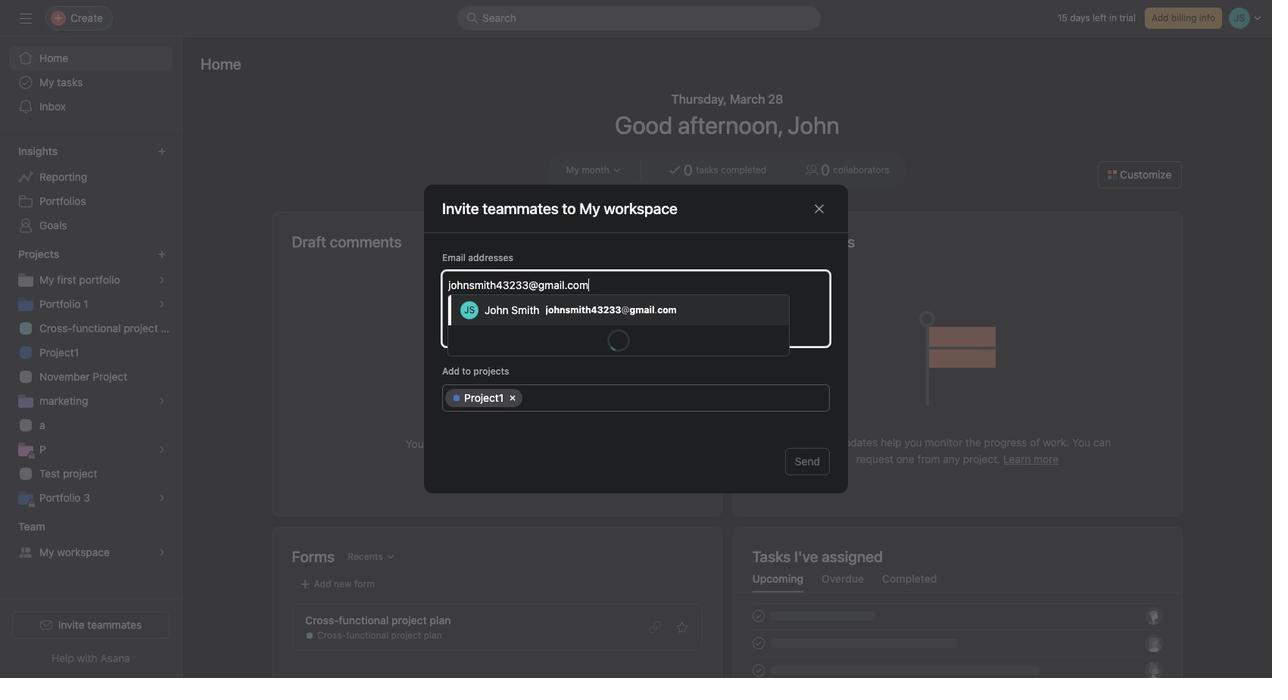 Task type: vqa. For each thing, say whether or not it's contained in the screenshot.
Add task… button to the bottom
no



Task type: describe. For each thing, give the bounding box(es) containing it.
2 cell from the left
[[525, 389, 825, 407]]

Enter one or more email addresses text field
[[448, 276, 822, 294]]

projects element
[[0, 241, 182, 513]]

teams element
[[0, 513, 182, 568]]

global element
[[0, 37, 182, 128]]

close this dialog image
[[813, 203, 826, 215]]

hide sidebar image
[[20, 12, 32, 24]]

copy form link image
[[649, 622, 661, 634]]

prominent image
[[467, 12, 479, 24]]



Task type: locate. For each thing, give the bounding box(es) containing it.
dialog
[[424, 185, 848, 494]]

1 cell from the left
[[445, 389, 523, 407]]

add to favorites image
[[676, 622, 688, 634]]

row
[[443, 385, 829, 411]]

cell
[[445, 389, 523, 407], [525, 389, 825, 407]]

1 horizontal spatial cell
[[525, 389, 825, 407]]

list box
[[457, 6, 821, 30]]

0 horizontal spatial cell
[[445, 389, 523, 407]]

insights element
[[0, 138, 182, 241]]



